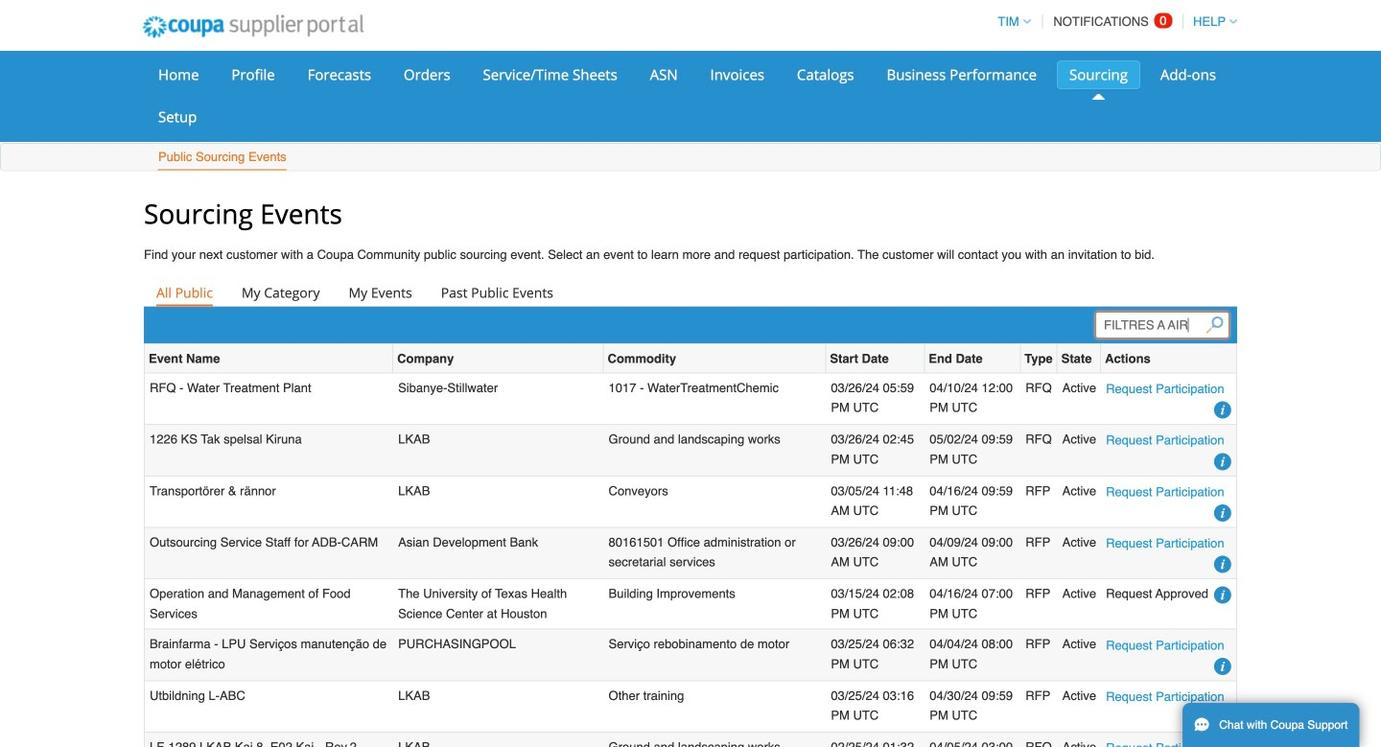 Task type: describe. For each thing, give the bounding box(es) containing it.
coupa supplier portal image
[[130, 3, 377, 51]]

search image
[[1207, 316, 1224, 334]]



Task type: locate. For each thing, give the bounding box(es) containing it.
tab list
[[144, 279, 1238, 306]]

Search text field
[[1096, 312, 1230, 339]]

navigation
[[990, 3, 1238, 40]]



Task type: vqa. For each thing, say whether or not it's contained in the screenshot.
left of
no



